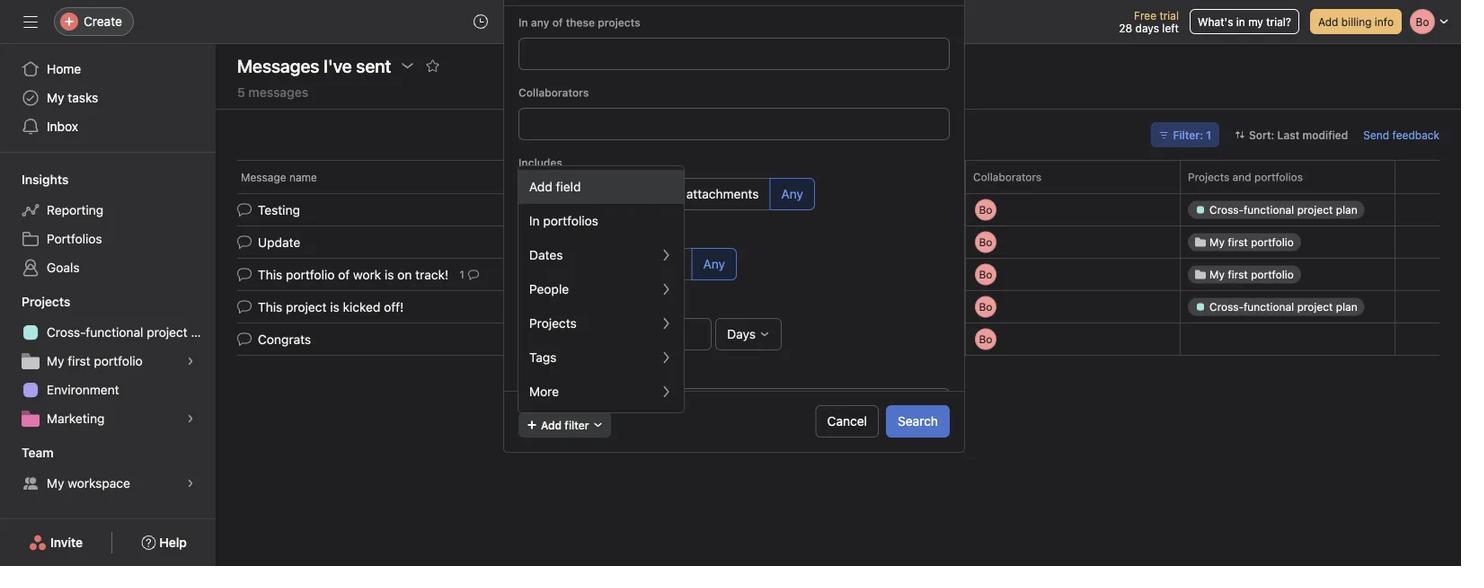Task type: describe. For each thing, give the bounding box(es) containing it.
portfolios inside column header
[[1255, 171, 1303, 183]]

conversation name for this project is kicked off! cell
[[216, 290, 965, 324]]

search list box
[[519, 7, 950, 36]]

my workspace link
[[11, 469, 205, 498]]

collaborators inside column header
[[973, 171, 1042, 183]]

tree grid containing testing
[[216, 192, 1461, 357]]

cell for congrats
[[1180, 323, 1396, 356]]

Recorded videos radio
[[519, 178, 639, 211]]

Incomplete radio
[[605, 249, 693, 281]]

created
[[519, 367, 560, 380]]

includes
[[519, 157, 563, 169]]

collaborators column header
[[965, 160, 1186, 193]]

1 vertical spatial is
[[330, 300, 340, 314]]

add field menu item
[[519, 170, 684, 204]]

send feedback link
[[1364, 127, 1440, 143]]

Other attachments radio
[[638, 178, 771, 211]]

projects element
[[0, 286, 216, 437]]

cell for update
[[1180, 226, 1396, 259]]

work
[[353, 267, 381, 282]]

invite
[[50, 535, 83, 550]]

message name column header
[[237, 160, 971, 193]]

create
[[84, 14, 122, 29]]

congrats row
[[216, 321, 1461, 357]]

1 vertical spatial search
[[898, 414, 938, 429]]

congrats
[[258, 332, 311, 347]]

0 vertical spatial search button
[[519, 7, 950, 36]]

create button
[[54, 7, 134, 36]]

inbox
[[47, 119, 78, 134]]

send feedback
[[1364, 129, 1440, 141]]

filter
[[565, 419, 589, 431]]

tasks
[[68, 90, 98, 105]]

testing row
[[216, 192, 1461, 228]]

my for my first portfolio
[[47, 354, 64, 369]]

add to starred image
[[426, 58, 440, 73]]

recorded videos
[[530, 187, 628, 202]]

field
[[556, 179, 581, 194]]

my first portfolio
[[47, 354, 143, 369]]

of for work
[[338, 267, 350, 282]]

add for add billing info
[[1319, 15, 1339, 28]]

of for these
[[552, 17, 563, 29]]

28
[[1119, 22, 1133, 34]]

date
[[542, 297, 565, 310]]

this for this portfolio of work is on track!
[[258, 267, 282, 282]]

trial?
[[1267, 15, 1292, 28]]

created by
[[519, 367, 576, 380]]

filter: 1
[[1173, 129, 1212, 141]]

1 inside 1 button
[[459, 268, 464, 281]]

1 vertical spatial search button
[[886, 405, 950, 438]]

other attachments
[[650, 187, 759, 202]]

goals link
[[11, 253, 205, 282]]

insights button
[[0, 171, 69, 189]]

cell for this project is kicked off!
[[1180, 290, 1396, 324]]

home
[[47, 62, 81, 76]]

projects inside the projects dropdown button
[[22, 294, 70, 309]]

this portfolio of work is on track! row
[[216, 257, 1461, 293]]

0 horizontal spatial project
[[147, 325, 188, 340]]

5
[[237, 85, 245, 100]]

environment
[[47, 382, 119, 397]]

this portfolio of work is on track!
[[258, 267, 449, 282]]

and
[[1233, 171, 1252, 183]]

free
[[1134, 9, 1157, 22]]

billing
[[1342, 15, 1372, 28]]

these
[[566, 17, 595, 29]]

teams element
[[0, 437, 216, 502]]

videos
[[590, 187, 628, 202]]

in for in any of these projects
[[519, 17, 528, 29]]

what's
[[1198, 15, 1234, 28]]

message
[[241, 171, 286, 183]]

goals
[[47, 260, 80, 275]]

add for add filter
[[541, 419, 562, 431]]

on
[[398, 267, 412, 282]]

help button
[[130, 527, 199, 559]]

my for my tasks
[[47, 90, 64, 105]]

kicked
[[343, 300, 381, 314]]

see details, my workspace image
[[185, 478, 196, 489]]

any for other attachments
[[781, 187, 803, 202]]

portfolios link
[[11, 225, 205, 253]]

project inside cell
[[286, 300, 327, 314]]

days button
[[716, 319, 782, 351]]

last
[[1278, 129, 1300, 141]]

row containing message name
[[216, 160, 1461, 193]]

projects and portfolios column header
[[1180, 160, 1400, 193]]

cell for testing
[[1180, 193, 1396, 227]]

due date
[[519, 297, 565, 310]]

my tasks
[[47, 90, 98, 105]]

completion
[[519, 227, 578, 240]]

tags
[[529, 350, 557, 365]]

cross-functional project plan
[[47, 325, 216, 340]]

what's in my trial?
[[1198, 15, 1292, 28]]

workspace
[[68, 476, 130, 491]]

includes option group
[[519, 178, 950, 211]]

add field
[[529, 179, 581, 194]]

add filter
[[541, 419, 589, 431]]

send
[[1364, 129, 1390, 141]]

my for my workspace
[[47, 476, 64, 491]]

reporting
[[47, 203, 103, 218]]

cross-
[[47, 325, 86, 340]]

portfolios
[[47, 231, 102, 246]]

add for add field
[[529, 179, 553, 194]]

this project is kicked off! row
[[216, 289, 1461, 325]]

any
[[531, 17, 550, 29]]

my tasks link
[[11, 84, 205, 112]]

projects button
[[0, 293, 70, 311]]

insights
[[22, 172, 69, 187]]

cross-functional project plan link
[[11, 318, 216, 347]]

update row
[[216, 224, 1461, 260]]

days
[[1136, 22, 1159, 34]]

this project is kicked off!
[[258, 300, 404, 314]]



Task type: vqa. For each thing, say whether or not it's contained in the screenshot.
bottommost portfolios
yes



Task type: locate. For each thing, give the bounding box(es) containing it.
0 horizontal spatial collaborators
[[519, 87, 589, 99]]

cell inside this portfolio of work is on track! row
[[1180, 258, 1396, 291]]

home link
[[11, 55, 205, 84]]

any up update row
[[781, 187, 803, 202]]

cell inside congrats row
[[1180, 323, 1396, 356]]

0 horizontal spatial 1
[[459, 268, 464, 281]]

my inside teams element
[[47, 476, 64, 491]]

see details, my first portfolio image
[[185, 356, 196, 367]]

due
[[519, 297, 539, 310]]

what's in my trial? button
[[1190, 9, 1300, 34]]

add inside button
[[1319, 15, 1339, 28]]

0 vertical spatial of
[[552, 17, 563, 29]]

1 horizontal spatial portfolios
[[1255, 171, 1303, 183]]

portfolio inside cell
[[286, 267, 335, 282]]

0 horizontal spatial portfolio
[[94, 354, 143, 369]]

of inside cell
[[338, 267, 350, 282]]

sort: last modified
[[1249, 129, 1349, 141]]

left
[[1162, 22, 1179, 34]]

cell inside update row
[[1180, 226, 1396, 259]]

1 horizontal spatial portfolio
[[286, 267, 335, 282]]

portfolio inside projects element
[[94, 354, 143, 369]]

1 my from the top
[[47, 90, 64, 105]]

in
[[519, 17, 528, 29], [529, 213, 540, 228]]

1 horizontal spatial 1
[[1206, 129, 1212, 141]]

1 vertical spatial 1
[[459, 268, 464, 281]]

insights element
[[0, 164, 216, 286]]

1 horizontal spatial of
[[552, 17, 563, 29]]

0 vertical spatial project
[[286, 300, 327, 314]]

of left work
[[338, 267, 350, 282]]

1 vertical spatial project
[[147, 325, 188, 340]]

1 horizontal spatial search
[[898, 414, 938, 429]]

team button
[[0, 444, 54, 462]]

portfolio
[[286, 267, 335, 282], [94, 354, 143, 369]]

inbox link
[[11, 112, 205, 141]]

projects up cross-
[[22, 294, 70, 309]]

update
[[258, 235, 300, 250]]

track!
[[415, 267, 449, 282]]

portfolios
[[1255, 171, 1303, 183], [543, 213, 599, 228]]

0 vertical spatial in
[[519, 17, 528, 29]]

cancel button
[[816, 405, 879, 438]]

this for this project is kicked off!
[[258, 300, 282, 314]]

is
[[385, 267, 394, 282], [330, 300, 340, 314]]

0 vertical spatial add
[[1319, 15, 1339, 28]]

any inside radio
[[703, 257, 725, 272]]

add billing info
[[1319, 15, 1394, 28]]

0 vertical spatial projects
[[1188, 171, 1230, 183]]

in any of these projects
[[519, 17, 641, 29]]

0 vertical spatial portfolio
[[286, 267, 335, 282]]

3 my from the top
[[47, 476, 64, 491]]

add filter button
[[519, 413, 612, 438]]

conversation name for congrats cell
[[216, 323, 965, 356]]

add inside menu item
[[529, 179, 553, 194]]

1 horizontal spatial projects
[[529, 316, 577, 331]]

0 vertical spatial my
[[47, 90, 64, 105]]

1 horizontal spatial in
[[529, 213, 540, 228]]

search left projects
[[549, 14, 590, 29]]

cell
[[522, 44, 543, 65], [1180, 193, 1396, 227], [1180, 226, 1396, 259], [1180, 258, 1396, 291], [1180, 290, 1396, 324], [1180, 323, 1396, 356]]

plan
[[191, 325, 216, 340]]

my workspace
[[47, 476, 130, 491]]

see details, marketing image
[[185, 413, 196, 424]]

add
[[1319, 15, 1339, 28], [529, 179, 553, 194], [541, 419, 562, 431]]

Any radio
[[770, 178, 815, 211]]

1 vertical spatial portfolio
[[94, 354, 143, 369]]

1 horizontal spatial collaborators
[[973, 171, 1042, 183]]

1 inside filter: 1 button
[[1206, 129, 1212, 141]]

search right cancel
[[898, 414, 938, 429]]

completion option group
[[519, 249, 950, 281]]

in for in portfolios
[[529, 213, 540, 228]]

conversation name for update cell
[[216, 226, 965, 259]]

1 horizontal spatial any
[[781, 187, 803, 202]]

1 vertical spatial in
[[529, 213, 540, 228]]

1 right track!
[[459, 268, 464, 281]]

0 vertical spatial search
[[549, 14, 590, 29]]

add down includes
[[529, 179, 553, 194]]

cell inside the this project is kicked off! row
[[1180, 290, 1396, 324]]

0 vertical spatial any
[[781, 187, 803, 202]]

row
[[522, 114, 946, 140], [216, 160, 1461, 193], [237, 192, 1440, 194]]

in down the "recorded"
[[529, 213, 540, 228]]

in left any
[[519, 17, 528, 29]]

first
[[68, 354, 90, 369]]

Due date number field
[[647, 319, 712, 351]]

1 vertical spatial of
[[338, 267, 350, 282]]

conversation name for testing cell
[[216, 193, 965, 227]]

of
[[552, 17, 563, 29], [338, 267, 350, 282]]

other
[[650, 187, 683, 202]]

0 horizontal spatial is
[[330, 300, 340, 314]]

team
[[22, 445, 54, 460]]

filter:
[[1173, 129, 1203, 141]]

filter: 1 button
[[1151, 122, 1220, 147]]

search inside list box
[[549, 14, 590, 29]]

project left plan
[[147, 325, 188, 340]]

any for incomplete
[[703, 257, 725, 272]]

collaborators
[[519, 87, 589, 99], [973, 171, 1042, 183]]

portfolio down cross-functional project plan link
[[94, 354, 143, 369]]

1 button
[[456, 266, 482, 284]]

0 horizontal spatial portfolios
[[543, 213, 599, 228]]

my inside projects element
[[47, 354, 64, 369]]

incomplete
[[616, 257, 681, 272]]

add billing info button
[[1310, 9, 1402, 34]]

5 messages button
[[237, 85, 308, 109]]

2 vertical spatial add
[[541, 419, 562, 431]]

search
[[549, 14, 590, 29], [898, 414, 938, 429]]

2 my from the top
[[47, 354, 64, 369]]

invite button
[[17, 527, 95, 559]]

0 vertical spatial 1
[[1206, 129, 1212, 141]]

testing
[[258, 202, 300, 217]]

my down team
[[47, 476, 64, 491]]

projects
[[598, 17, 641, 29]]

hide sidebar image
[[23, 14, 38, 29]]

1 vertical spatial collaborators
[[973, 171, 1042, 183]]

functional
[[86, 325, 143, 340]]

0 horizontal spatial any
[[703, 257, 725, 272]]

1 vertical spatial my
[[47, 354, 64, 369]]

messages i've sent
[[237, 55, 391, 76]]

my first portfolio link
[[11, 347, 205, 376]]

feedback
[[1393, 129, 1440, 141]]

cell for this portfolio of work is on track!
[[1180, 258, 1396, 291]]

reporting link
[[11, 196, 205, 225]]

marketing
[[47, 411, 105, 426]]

this down the update
[[258, 267, 282, 282]]

1 vertical spatial portfolios
[[543, 213, 599, 228]]

1 vertical spatial any
[[703, 257, 725, 272]]

1 vertical spatial this
[[258, 300, 282, 314]]

free trial 28 days left
[[1119, 9, 1179, 34]]

1 horizontal spatial is
[[385, 267, 394, 282]]

sort: last modified button
[[1227, 122, 1357, 147]]

0 vertical spatial is
[[385, 267, 394, 282]]

projects inside projects and portfolios column header
[[1188, 171, 1230, 183]]

portfolios down the recorded videos option
[[543, 213, 599, 228]]

my inside global element
[[47, 90, 64, 105]]

1 right filter:
[[1206, 129, 1212, 141]]

0 vertical spatial collaborators
[[519, 87, 589, 99]]

history image
[[474, 14, 488, 29]]

0 horizontal spatial projects
[[22, 294, 70, 309]]

portfolios right and
[[1255, 171, 1303, 183]]

completed
[[530, 257, 594, 272]]

1 this from the top
[[258, 267, 282, 282]]

this up 'congrats'
[[258, 300, 282, 314]]

search button
[[519, 7, 950, 36], [886, 405, 950, 438]]

2 vertical spatial my
[[47, 476, 64, 491]]

my left tasks on the top left of the page
[[47, 90, 64, 105]]

0 vertical spatial portfolios
[[1255, 171, 1303, 183]]

add left filter
[[541, 419, 562, 431]]

projects down date
[[529, 316, 577, 331]]

this
[[258, 267, 282, 282], [258, 300, 282, 314]]

2 this from the top
[[258, 300, 282, 314]]

tree grid
[[216, 192, 1461, 357]]

trial
[[1160, 9, 1179, 22]]

any inside option
[[781, 187, 803, 202]]

is left kicked
[[330, 300, 340, 314]]

portfolio up "this project is kicked off!"
[[286, 267, 335, 282]]

global element
[[0, 44, 216, 152]]

project up 'congrats'
[[286, 300, 327, 314]]

recorded
[[530, 187, 586, 202]]

conversation name for this portfolio of work is on track! cell
[[216, 258, 965, 291]]

0 horizontal spatial of
[[338, 267, 350, 282]]

sort:
[[1249, 129, 1275, 141]]

projects left and
[[1188, 171, 1230, 183]]

messages
[[248, 85, 308, 100]]

1 vertical spatial add
[[529, 179, 553, 194]]

more
[[529, 384, 559, 399]]

add left billing
[[1319, 15, 1339, 28]]

any
[[781, 187, 803, 202], [703, 257, 725, 272]]

modified
[[1303, 129, 1349, 141]]

0 horizontal spatial in
[[519, 17, 528, 29]]

my left first
[[47, 354, 64, 369]]

add inside dropdown button
[[541, 419, 562, 431]]

1 horizontal spatial project
[[286, 300, 327, 314]]

is left on
[[385, 267, 394, 282]]

message name
[[241, 171, 317, 183]]

off!
[[384, 300, 404, 314]]

days
[[727, 327, 756, 342]]

1 vertical spatial projects
[[22, 294, 70, 309]]

2 vertical spatial projects
[[529, 316, 577, 331]]

0 horizontal spatial search
[[549, 14, 590, 29]]

attachments
[[687, 187, 759, 202]]

actions image
[[400, 58, 415, 73]]

environment link
[[11, 376, 205, 404]]

0 vertical spatial this
[[258, 267, 282, 282]]

name
[[289, 171, 317, 183]]

projects and portfolios
[[1188, 171, 1303, 183]]

i've sent
[[324, 55, 391, 76]]

Any radio
[[692, 249, 737, 281]]

any right incomplete
[[703, 257, 725, 272]]

of right any
[[552, 17, 563, 29]]

2 horizontal spatial projects
[[1188, 171, 1230, 183]]

by
[[563, 367, 576, 380]]

Completed radio
[[519, 249, 606, 281]]

marketing link
[[11, 404, 205, 433]]

in portfolios
[[529, 213, 599, 228]]



